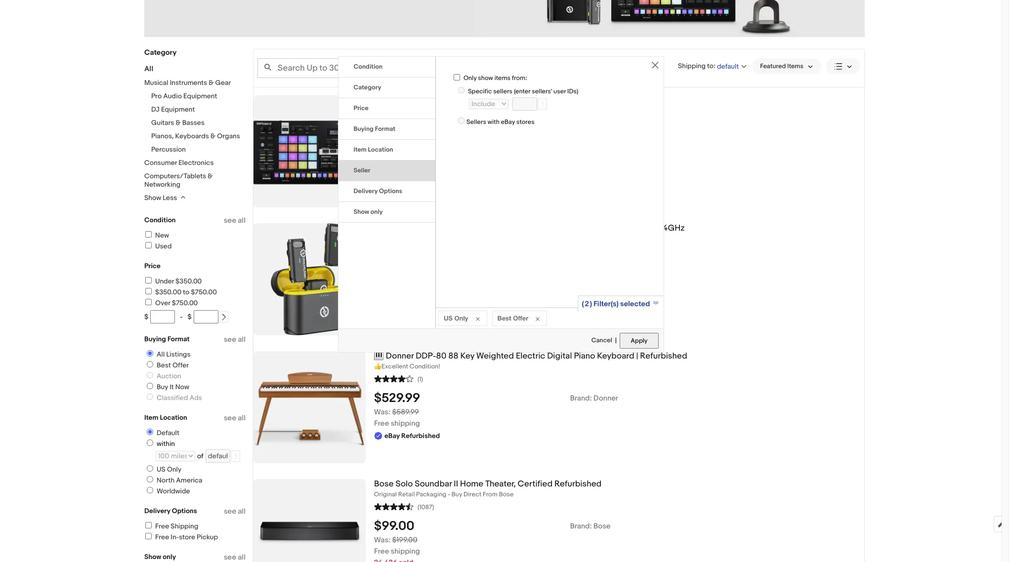 Task type: vqa. For each thing, say whether or not it's contained in the screenshot.
BY to the bottom
no



Task type: locate. For each thing, give the bounding box(es) containing it.
offer down listings
[[172, 361, 189, 370]]

category up musical
[[144, 48, 177, 57]]

$350.00 to $750.00
[[155, 288, 217, 297]]

1 vertical spatial only
[[454, 314, 468, 322]]

2 ebay refurbished from the top
[[384, 259, 440, 268]]

1 horizontal spatial delivery
[[354, 187, 378, 195]]

refurbished up original retail packaging - buy direct from bose text field on the bottom of page
[[554, 479, 602, 489]]

delivery options down seller
[[354, 187, 402, 195]]

all right the all listings radio
[[157, 350, 165, 359]]

2 vertical spatial ebay refurbished
[[384, 432, 440, 440]]

percussion
[[151, 145, 186, 154]]

equipment down instruments at the top left of the page
[[183, 92, 217, 100]]

2 see all button from the top
[[224, 335, 246, 344]]

buy it now
[[157, 383, 189, 391]]

listings
[[166, 350, 190, 359]]

hollyland lark m1 wireless lavalier microphone, noise cancellation 656ft 2.4ghz
[[374, 223, 685, 233]]

worldwide link
[[143, 487, 192, 496]]

shipping down $589.99
[[391, 419, 420, 428]]

0 vertical spatial location
[[368, 146, 393, 154]]

1 shipping from the top
[[391, 419, 420, 428]]

0 vertical spatial was:
[[374, 408, 391, 417]]

show only down "free in-store pickup" checkbox
[[144, 553, 176, 561]]

us only up 88
[[444, 314, 468, 322]]

0 horizontal spatial options
[[172, 507, 197, 515]]

2 was: from the top
[[374, 536, 391, 545]]

within
[[157, 440, 175, 448]]

1 vertical spatial brand:
[[570, 522, 592, 531]]

shipping inside brand: donner was: $589.99 free shipping
[[391, 419, 420, 428]]

4 all from the top
[[238, 507, 246, 516]]

pro audio equipment link
[[151, 92, 217, 100]]

show down "free in-store pickup" checkbox
[[144, 553, 161, 561]]

selected
[[620, 299, 650, 309]]

show only up the hollyland
[[354, 208, 383, 216]]

4 see all from the top
[[224, 507, 246, 516]]

1 horizontal spatial offer
[[513, 314, 528, 322]]

see for delivery options
[[224, 507, 236, 516]]

close image
[[652, 62, 659, 69]]

free shipping link
[[144, 522, 198, 531]]

- right packaging at the bottom left of the page
[[448, 491, 450, 499]]

free shipping
[[155, 522, 198, 531]]

ebay refurbished down $589.99
[[384, 432, 440, 440]]

musical instruments & gear link
[[144, 79, 231, 87]]

1 horizontal spatial price
[[354, 104, 369, 112]]

only up key
[[454, 314, 468, 322]]

Free In-store Pickup checkbox
[[145, 533, 152, 540]]

1 horizontal spatial all
[[157, 350, 165, 359]]

condition!
[[410, 363, 440, 371]]

price
[[354, 104, 369, 112], [144, 262, 161, 270]]

0 vertical spatial donner
[[386, 351, 414, 361]]

0 horizontal spatial us
[[157, 466, 165, 474]]

buying format down roland on the top left of the page
[[354, 125, 395, 133]]

item location down 114 at the left of page
[[354, 146, 393, 154]]

location
[[368, 146, 393, 154], [160, 414, 187, 422]]

0 vertical spatial item location
[[354, 146, 393, 154]]

all for buying format
[[238, 335, 246, 344]]

1 vertical spatial category
[[354, 83, 381, 91]]

default
[[157, 429, 179, 437]]

free left "in-"
[[155, 533, 169, 542]]

1 horizontal spatial item
[[354, 146, 367, 154]]

(enter
[[514, 87, 530, 95]]

1 horizontal spatial format
[[375, 125, 395, 133]]

0 vertical spatial brand:
[[570, 394, 592, 403]]

0 horizontal spatial only
[[163, 553, 176, 561]]

0 horizontal spatial location
[[160, 414, 187, 422]]

( 2 ) filter(s) selected
[[582, 299, 650, 309]]

1 vertical spatial donner
[[594, 394, 618, 403]]

ii
[[454, 479, 458, 489]]

bose down theater,
[[499, 491, 514, 499]]

keyboards
[[175, 132, 209, 140]]

item location
[[354, 146, 393, 154], [144, 414, 187, 422]]

$750.00 down the $350.00 to $750.00
[[172, 299, 198, 307]]

refurbished
[[530, 95, 577, 105], [401, 143, 440, 151], [401, 259, 440, 268], [640, 351, 687, 361], [401, 432, 440, 440], [554, 479, 602, 489]]

0 horizontal spatial $
[[144, 313, 148, 321]]

delivery up free shipping option
[[144, 507, 170, 515]]

$350.00
[[175, 277, 202, 286], [155, 288, 181, 297]]

0 horizontal spatial donner
[[386, 351, 414, 361]]

us
[[444, 314, 453, 322], [157, 466, 165, 474]]

brand: for $99.00
[[570, 522, 592, 531]]

0 vertical spatial condition
[[354, 63, 383, 71]]

0 vertical spatial buy
[[157, 383, 168, 391]]

free
[[374, 419, 389, 428], [155, 522, 169, 531], [155, 533, 169, 542], [374, 547, 389, 556]]

all
[[238, 216, 246, 225], [238, 335, 246, 344], [238, 414, 246, 423], [238, 507, 246, 516]]

us only link
[[143, 466, 183, 474]]

0 vertical spatial item
[[354, 146, 367, 154]]

refurbished down 'user'
[[530, 95, 577, 105]]

1 vertical spatial best offer
[[157, 361, 189, 370]]

1 brand: from the top
[[570, 394, 592, 403]]

1 vertical spatial show
[[354, 208, 369, 216]]

only down "in-"
[[163, 553, 176, 561]]

sellers with ebay stores
[[466, 118, 535, 126]]

best offer up electric
[[497, 314, 528, 322]]

0 vertical spatial shipping
[[391, 419, 420, 428]]

was:
[[374, 408, 391, 417], [374, 536, 391, 545]]

& left gear
[[209, 79, 214, 87]]

buy down ii
[[452, 491, 462, 499]]

Free Shipping checkbox
[[145, 522, 152, 529]]

noise
[[558, 223, 580, 233]]

1 vertical spatial all
[[157, 350, 165, 359]]

best offer link
[[143, 361, 191, 370]]

0 vertical spatial show only
[[354, 208, 383, 216]]

0 horizontal spatial us only
[[157, 466, 181, 474]]

location down 114 at the left of page
[[368, 146, 393, 154]]

114 watching
[[374, 130, 416, 139]]

1 see all button from the top
[[224, 216, 246, 225]]

see all for delivery options
[[224, 507, 246, 516]]

3 see from the top
[[224, 414, 236, 423]]

original
[[374, 491, 397, 499]]

ebay down the hollyland
[[384, 259, 400, 268]]

1
[[454, 95, 457, 105]]

1 horizontal spatial location
[[368, 146, 393, 154]]

1 vertical spatial buy
[[452, 491, 462, 499]]

all inside the all musical instruments & gear pro audio equipment dj equipment guitars & basses pianos, keyboards & organs percussion consumer electronics computers/tablets & networking show less
[[144, 64, 153, 74]]

digital
[[547, 351, 572, 361]]

0 horizontal spatial all
[[144, 64, 153, 74]]

0 horizontal spatial item
[[144, 414, 158, 422]]

3 see all button from the top
[[224, 414, 246, 423]]

shipping inside brand: bose was: $199.00 free shipping
[[391, 547, 420, 556]]

1 vertical spatial item
[[144, 414, 158, 422]]

retail
[[398, 491, 415, 499]]

1 vertical spatial ebay refurbished
[[384, 259, 440, 268]]

0 vertical spatial delivery options
[[354, 187, 402, 195]]

was: inside brand: donner was: $589.99 free shipping
[[374, 408, 391, 417]]

0 vertical spatial $350.00
[[175, 277, 202, 286]]

0 horizontal spatial -
[[180, 313, 183, 321]]

was: down $99.00
[[374, 536, 391, 545]]

refurbished down $589.99
[[401, 432, 440, 440]]

2 brand: from the top
[[570, 522, 592, 531]]

best offer down 'all listings'
[[157, 361, 189, 370]]

1 see from the top
[[224, 216, 236, 225]]

offer up electric
[[513, 314, 528, 322]]

2 see all from the top
[[224, 335, 246, 344]]

condition
[[354, 63, 383, 71], [144, 216, 176, 224]]

electric
[[516, 351, 545, 361]]

show inside 'tab list'
[[354, 208, 369, 216]]

shipping
[[171, 522, 198, 531]]

delivery options up free shipping link
[[144, 507, 197, 515]]

see all button for condition
[[224, 216, 246, 225]]

condition up roland on the top left of the page
[[354, 63, 383, 71]]

1 horizontal spatial item location
[[354, 146, 393, 154]]

0 horizontal spatial item location
[[144, 414, 187, 422]]

donner down the 👍excellent condition! text field
[[594, 394, 618, 403]]

category up roland on the top left of the page
[[354, 83, 381, 91]]

$350.00 up to
[[175, 277, 202, 286]]

default text field
[[205, 450, 230, 463]]

1 horizontal spatial -
[[448, 491, 450, 499]]

under $350.00
[[155, 277, 202, 286]]

buying format up the all listings link
[[144, 335, 190, 343]]

$750.00 right to
[[191, 288, 217, 297]]

only up the north america link
[[167, 466, 181, 474]]

refurbished right |
[[640, 351, 687, 361]]

bose down original retail packaging - buy direct from bose text field on the bottom of page
[[594, 522, 611, 531]]

Best Offer radio
[[147, 361, 153, 368]]

1 vertical spatial options
[[172, 507, 197, 515]]

donner up 👍excellent on the left bottom of the page
[[386, 351, 414, 361]]

us right us only option
[[157, 466, 165, 474]]

consumer electronics link
[[144, 159, 214, 167]]

us only up north on the bottom of the page
[[157, 466, 181, 474]]

1 was: from the top
[[374, 408, 391, 417]]

free down '$529.99' at the bottom of page
[[374, 419, 389, 428]]

1 horizontal spatial options
[[379, 187, 402, 195]]

1 $ from the left
[[144, 313, 148, 321]]

price left roland on the top left of the page
[[354, 104, 369, 112]]

free down $99.00
[[374, 547, 389, 556]]

1 vertical spatial item location
[[144, 414, 187, 422]]

1 vertical spatial buying
[[144, 335, 166, 343]]

show only inside 'tab list'
[[354, 208, 383, 216]]

3 see all from the top
[[224, 414, 246, 423]]

item up seller
[[354, 146, 367, 154]]

over $750.00
[[155, 299, 198, 307]]

location inside 'tab list'
[[368, 146, 393, 154]]

roland
[[374, 95, 401, 105]]

0 horizontal spatial category
[[144, 48, 177, 57]]

was: inside brand: bose was: $199.00 free shipping
[[374, 536, 391, 545]]

$350.00 to $750.00 link
[[144, 288, 217, 297]]

condition up the 'new'
[[144, 216, 176, 224]]

1 horizontal spatial us only
[[444, 314, 468, 322]]

buying inside 'tab list'
[[354, 125, 374, 133]]

delivery options
[[354, 187, 402, 195], [144, 507, 197, 515]]

donner for 🎹
[[386, 351, 414, 361]]

$ for maximum value text box
[[188, 313, 192, 321]]

us up 88
[[444, 314, 453, 322]]

$ left maximum value text box
[[188, 313, 192, 321]]

0 vertical spatial options
[[379, 187, 402, 195]]

show down networking
[[144, 194, 161, 202]]

1 vertical spatial delivery
[[144, 507, 170, 515]]

1 vertical spatial only
[[163, 553, 176, 561]]

brand:
[[570, 394, 592, 403], [570, 522, 592, 531]]

options
[[379, 187, 402, 195], [172, 507, 197, 515]]

$ for minimum value text field
[[144, 313, 148, 321]]

item up default radio at the bottom
[[144, 414, 158, 422]]

buying up the all listings radio
[[144, 335, 166, 343]]

auction link
[[143, 372, 183, 381]]

1 all from the top
[[238, 216, 246, 225]]

1 see all from the top
[[224, 216, 246, 225]]

0 vertical spatial delivery
[[354, 187, 378, 195]]

0 vertical spatial buying
[[354, 125, 374, 133]]

bose inside brand: bose was: $199.00 free shipping
[[594, 522, 611, 531]]

format up listings
[[167, 335, 190, 343]]

bose up original
[[374, 479, 394, 489]]

ebay refurbished down watching
[[384, 143, 440, 151]]

ebay refurbished down lark
[[384, 259, 440, 268]]

free inside brand: bose was: $199.00 free shipping
[[374, 547, 389, 556]]

format
[[375, 125, 395, 133], [167, 335, 190, 343]]

equipment up guitars & basses link
[[161, 105, 195, 114]]

delivery down seller
[[354, 187, 378, 195]]

microphone,
[[508, 223, 556, 233]]

see for item location
[[224, 414, 236, 423]]

donner inside '🎹 donner ddp-80 88 key weighted electric digital piano keyboard | refurbished 👍excellent condition!'
[[386, 351, 414, 361]]

all up musical
[[144, 64, 153, 74]]

best up auction link
[[157, 361, 171, 370]]

0 vertical spatial us only
[[444, 314, 468, 322]]

us only
[[444, 314, 468, 322], [157, 466, 181, 474]]

brand: inside brand: bose was: $199.00 free shipping
[[570, 522, 592, 531]]

1 horizontal spatial best offer
[[497, 314, 528, 322]]

1 horizontal spatial show only
[[354, 208, 383, 216]]

- down over $750.00
[[180, 313, 183, 321]]

options up the hollyland
[[379, 187, 402, 195]]

2 all from the top
[[238, 335, 246, 344]]

seller
[[354, 166, 370, 174]]

free inside brand: donner was: $589.99 free shipping
[[374, 419, 389, 428]]

0 horizontal spatial buying format
[[144, 335, 190, 343]]

$
[[144, 313, 148, 321], [188, 313, 192, 321]]

solo
[[396, 479, 413, 489]]

roland verselab mv-1 production studio refurbished image
[[254, 95, 366, 208]]

1 vertical spatial show only
[[144, 553, 176, 561]]

price up under $350.00 checkbox
[[144, 262, 161, 270]]

all for all listings
[[157, 350, 165, 359]]

1 horizontal spatial donner
[[594, 394, 618, 403]]

1 vertical spatial us
[[157, 466, 165, 474]]

was: for $99.00
[[374, 536, 391, 545]]

0 vertical spatial offer
[[513, 314, 528, 322]]

0 horizontal spatial price
[[144, 262, 161, 270]]

pianos,
[[151, 132, 174, 140]]

|
[[636, 351, 638, 361]]

brand: inside brand: donner was: $589.99 free shipping
[[570, 394, 592, 403]]

4 see all button from the top
[[224, 507, 246, 516]]

1 vertical spatial shipping
[[391, 547, 420, 556]]

was: for $529.99
[[374, 408, 391, 417]]

was: down '$529.99' at the bottom of page
[[374, 408, 391, 417]]

Minimum Value text field
[[150, 310, 175, 324]]

ebay down $589.99
[[384, 432, 400, 440]]

see for condition
[[224, 216, 236, 225]]

gear
[[215, 79, 231, 87]]

show down seller
[[354, 208, 369, 216]]

Maximum Value text field
[[194, 310, 218, 324]]

shipping for $529.99
[[391, 419, 420, 428]]

2 shipping from the top
[[391, 547, 420, 556]]

see all button for delivery options
[[224, 507, 246, 516]]

over
[[155, 299, 170, 307]]

lavalier
[[477, 223, 506, 233]]

0 vertical spatial format
[[375, 125, 395, 133]]

0 vertical spatial buying format
[[354, 125, 395, 133]]

North America radio
[[147, 476, 153, 483]]

1 vertical spatial $350.00
[[155, 288, 181, 297]]

only up the hollyland
[[371, 208, 383, 216]]

buy
[[157, 383, 168, 391], [452, 491, 462, 499]]

format down roland on the top left of the page
[[375, 125, 395, 133]]

go image
[[232, 453, 239, 460]]

show
[[144, 194, 161, 202], [354, 208, 369, 216], [144, 553, 161, 561]]

donner for brand:
[[594, 394, 618, 403]]

submit seller name image
[[539, 101, 546, 108]]

lark
[[412, 223, 428, 233]]

america
[[176, 476, 202, 485]]

$350.00 up the over $750.00 link
[[155, 288, 181, 297]]

1 horizontal spatial buying
[[354, 125, 374, 133]]

donner inside brand: donner was: $589.99 free shipping
[[594, 394, 618, 403]]

best up weighted
[[497, 314, 511, 322]]

location up default
[[160, 414, 187, 422]]

ebay refurbished for $529.99
[[384, 432, 440, 440]]

see for buying format
[[224, 335, 236, 344]]

all for all musical instruments & gear pro audio equipment dj equipment guitars & basses pianos, keyboards & organs percussion consumer electronics computers/tablets & networking show less
[[144, 64, 153, 74]]

4.5 out of 5 stars image
[[374, 502, 414, 511]]

Buy It Now radio
[[147, 383, 153, 389]]

buying left 114 at the left of page
[[354, 125, 374, 133]]

0 vertical spatial ebay refurbished
[[384, 143, 440, 151]]

musical
[[144, 79, 168, 87]]

2 $ from the left
[[188, 313, 192, 321]]

US Only radio
[[147, 466, 153, 472]]

tab list
[[338, 57, 435, 223]]

hollyland lark m1 wireless lavalier microphone, noise cancellation 656ft 2.4ghz link
[[374, 223, 864, 234]]

item location inside 'tab list'
[[354, 146, 393, 154]]

0 vertical spatial all
[[144, 64, 153, 74]]

hollyland lark m1 wireless lavalier microphone, noise cancellation 656ft 2.4ghz image
[[271, 223, 348, 336]]

1 horizontal spatial us
[[444, 314, 453, 322]]

4 see from the top
[[224, 507, 236, 516]]

options up the shipping
[[172, 507, 197, 515]]

computers/tablets & networking link
[[144, 172, 213, 189]]

1 vertical spatial -
[[448, 491, 450, 499]]

1 vertical spatial condition
[[144, 216, 176, 224]]

0 vertical spatial best
[[497, 314, 511, 322]]

buy left it
[[157, 383, 168, 391]]

3 ebay refurbished from the top
[[384, 432, 440, 440]]

0 vertical spatial -
[[180, 313, 183, 321]]

3 all from the top
[[238, 414, 246, 423]]

ebay refurbished for $527.99
[[384, 143, 440, 151]]

see all button for item location
[[224, 414, 246, 423]]

only right only show items from: checkbox
[[463, 74, 477, 82]]

item location up default
[[144, 414, 187, 422]]

refurbished inside the bose solo soundbar ii home theater, certified refurbished original retail packaging - buy direct from bose
[[554, 479, 602, 489]]

bose solo soundbar ii home theater, certified refurbished image
[[254, 493, 366, 562]]

1 ebay refurbished from the top
[[384, 143, 440, 151]]

1 horizontal spatial $
[[188, 313, 192, 321]]

key
[[460, 351, 474, 361]]

2 see from the top
[[224, 335, 236, 344]]

$ down over $750.00 checkbox in the bottom left of the page
[[144, 313, 148, 321]]

2 vertical spatial bose
[[594, 522, 611, 531]]

shipping
[[391, 419, 420, 428], [391, 547, 420, 556]]

0 horizontal spatial best offer
[[157, 361, 189, 370]]

refurbished down watching
[[401, 143, 440, 151]]

shipping down $199.00
[[391, 547, 420, 556]]

tab list containing condition
[[338, 57, 435, 223]]

2 vertical spatial only
[[167, 466, 181, 474]]

1 vertical spatial price
[[144, 262, 161, 270]]

only
[[371, 208, 383, 216], [163, 553, 176, 561]]

1 vertical spatial offer
[[172, 361, 189, 370]]



Task type: describe. For each thing, give the bounding box(es) containing it.
delivery options inside 'tab list'
[[354, 187, 402, 195]]

$99.00
[[374, 519, 414, 534]]

see all button for buying format
[[224, 335, 246, 344]]

ads
[[190, 394, 202, 402]]

0 horizontal spatial show only
[[144, 553, 176, 561]]

🎹 donner ddp-80 88 key weighted electric digital piano keyboard | refurbished 👍excellent condition!
[[374, 351, 687, 371]]

options inside 'tab list'
[[379, 187, 402, 195]]

new link
[[144, 231, 169, 240]]

0 horizontal spatial bose
[[374, 479, 394, 489]]

auction
[[157, 372, 181, 381]]

used link
[[144, 242, 172, 251]]

category inside 'tab list'
[[354, 83, 381, 91]]

used
[[155, 242, 172, 251]]

0 vertical spatial $750.00
[[191, 288, 217, 297]]

Auction radio
[[147, 372, 153, 379]]

verselab
[[403, 95, 437, 105]]

within radio
[[147, 440, 153, 446]]

show less button
[[144, 194, 185, 202]]

brand: bose was: $199.00 free shipping
[[374, 522, 611, 556]]

80
[[436, 351, 446, 361]]

1 vertical spatial location
[[160, 414, 187, 422]]

cancel
[[591, 336, 612, 344]]

- inside the bose solo soundbar ii home theater, certified refurbished original retail packaging - buy direct from bose
[[448, 491, 450, 499]]

pianos, keyboards & organs link
[[151, 132, 240, 140]]

in-
[[171, 533, 179, 542]]

1 vertical spatial equipment
[[161, 105, 195, 114]]

114
[[374, 130, 384, 139]]

only show items from:
[[463, 74, 527, 82]]

88
[[448, 351, 458, 361]]

👍Excellent Condition! text field
[[374, 363, 864, 371]]

Default radio
[[147, 429, 153, 435]]

1 horizontal spatial only
[[371, 208, 383, 216]]

roland verselab mv-1 production studio refurbished link
[[374, 95, 864, 106]]

)
[[590, 299, 592, 309]]

m1
[[430, 223, 440, 233]]

Specific sellers (enter sellers' user IDs) radio
[[458, 87, 464, 93]]

$350.00 to $750.00 checkbox
[[145, 288, 152, 295]]

1 horizontal spatial buying format
[[354, 125, 395, 133]]

All Listings radio
[[147, 350, 153, 357]]

specific
[[468, 87, 492, 95]]

refurbished inside "link"
[[530, 95, 577, 105]]

0 vertical spatial only
[[463, 74, 477, 82]]

keyboard
[[597, 351, 634, 361]]

classified
[[157, 394, 188, 402]]

refurbished down lark
[[401, 259, 440, 268]]

to
[[183, 288, 189, 297]]

$589.99
[[392, 408, 419, 417]]

🎹 donner ddp-80 88 key weighted electric digital piano keyboard | refurbished image
[[254, 351, 366, 464]]

soundbar
[[415, 479, 452, 489]]

filter(s)
[[594, 299, 619, 309]]

2 vertical spatial show
[[144, 553, 161, 561]]

production
[[459, 95, 501, 105]]

direct
[[464, 491, 481, 499]]

consumer
[[144, 159, 177, 167]]

0 vertical spatial equipment
[[183, 92, 217, 100]]

now
[[175, 383, 189, 391]]

& left organs
[[211, 132, 216, 140]]

0 horizontal spatial offer
[[172, 361, 189, 370]]

4 out of 5 stars image
[[374, 374, 414, 383]]

& down dj equipment link on the top of page
[[176, 119, 181, 127]]

Sellers with eBay stores radio
[[458, 118, 464, 124]]

instruments
[[170, 79, 207, 87]]

0 horizontal spatial delivery options
[[144, 507, 197, 515]]

& down electronics
[[208, 172, 213, 180]]

cancel button
[[591, 333, 613, 349]]

percussion link
[[151, 145, 186, 154]]

of
[[197, 452, 203, 461]]

sellers
[[493, 87, 512, 95]]

it
[[170, 383, 174, 391]]

shipping for $99.00
[[391, 547, 420, 556]]

pickup
[[197, 533, 218, 542]]

free in-store pickup
[[155, 533, 218, 542]]

0 horizontal spatial buying
[[144, 335, 166, 343]]

0 horizontal spatial buy
[[157, 383, 168, 391]]

1 vertical spatial us only
[[157, 466, 181, 474]]

certified
[[518, 479, 553, 489]]

all listings link
[[143, 350, 192, 359]]

new
[[155, 231, 169, 240]]

1 vertical spatial buying format
[[144, 335, 190, 343]]

theater,
[[485, 479, 516, 489]]

0 vertical spatial category
[[144, 48, 177, 57]]

submit price range image
[[220, 314, 227, 321]]

from
[[483, 491, 498, 499]]

Worldwide radio
[[147, 487, 153, 494]]

guitars
[[151, 119, 174, 127]]

0 horizontal spatial condition
[[144, 216, 176, 224]]

1 horizontal spatial best
[[497, 314, 511, 322]]

ddp-
[[416, 351, 436, 361]]

1 vertical spatial best
[[157, 361, 171, 370]]

classified ads link
[[143, 394, 204, 402]]

see all for condition
[[224, 216, 246, 225]]

under
[[155, 277, 174, 286]]

1 horizontal spatial condition
[[354, 63, 383, 71]]

0 vertical spatial us
[[444, 314, 453, 322]]

0 vertical spatial price
[[354, 104, 369, 112]]

from:
[[512, 74, 527, 82]]

$529.99
[[374, 391, 420, 406]]

show inside the all musical instruments & gear pro audio equipment dj equipment guitars & basses pianos, keyboards & organs percussion consumer electronics computers/tablets & networking show less
[[144, 194, 161, 202]]

electronics
[[178, 159, 214, 167]]

audio
[[163, 92, 182, 100]]

(
[[582, 299, 584, 309]]

watching
[[385, 130, 416, 139]]

buy inside the bose solo soundbar ii home theater, certified refurbished original retail packaging - buy direct from bose
[[452, 491, 462, 499]]

user
[[554, 87, 566, 95]]

🎹
[[374, 351, 384, 361]]

Used checkbox
[[145, 242, 152, 249]]

organs
[[217, 132, 240, 140]]

Only show items from: checkbox
[[454, 74, 460, 80]]

1 vertical spatial $750.00
[[172, 299, 198, 307]]

Under $350.00 checkbox
[[145, 277, 152, 284]]

basses
[[182, 119, 205, 127]]

specific sellers (enter sellers' user ids)
[[468, 87, 578, 95]]

piano
[[574, 351, 595, 361]]

home
[[460, 479, 483, 489]]

see all for item location
[[224, 414, 246, 423]]

1 horizontal spatial bose
[[499, 491, 514, 499]]

all for item location
[[238, 414, 246, 423]]

ebay down 114 watching
[[384, 143, 400, 151]]

networking
[[144, 180, 180, 189]]

free in-store pickup link
[[144, 533, 218, 542]]

Original Retail Packaging - Buy Direct From Bose text field
[[374, 491, 864, 499]]

0 horizontal spatial format
[[167, 335, 190, 343]]

$527.99
[[374, 113, 419, 128]]

computers/tablets
[[144, 172, 206, 180]]

Apply submit
[[620, 333, 659, 349]]

pro
[[151, 92, 162, 100]]

Classified Ads radio
[[147, 394, 153, 400]]

dj equipment link
[[151, 105, 195, 114]]

less
[[163, 194, 177, 202]]

👍excellent
[[374, 363, 408, 371]]

0 vertical spatial best offer
[[497, 314, 528, 322]]

stores
[[516, 118, 535, 126]]

0 horizontal spatial delivery
[[144, 507, 170, 515]]

hollyland
[[374, 223, 410, 233]]

Enter seller's name or multiple seller names separated by a comma or a space text field
[[512, 97, 537, 111]]

New checkbox
[[145, 231, 152, 238]]

Over $750.00 checkbox
[[145, 299, 152, 305]]

(1087) link
[[374, 502, 434, 511]]

🎹 donner ddp-80 88 key weighted electric digital piano keyboard | refurbished link
[[374, 351, 864, 362]]

studio
[[503, 95, 528, 105]]

cancellation
[[582, 223, 631, 233]]

free right free shipping option
[[155, 522, 169, 531]]

all for delivery options
[[238, 507, 246, 516]]

refurbished inside '🎹 donner ddp-80 88 key weighted electric digital piano keyboard | refurbished 👍excellent condition!'
[[640, 351, 687, 361]]

ebay right with
[[501, 118, 515, 126]]

see all for buying format
[[224, 335, 246, 344]]

all for condition
[[238, 216, 246, 225]]

buy it now link
[[143, 383, 191, 391]]

packaging
[[416, 491, 446, 499]]

brand: for $529.99
[[570, 394, 592, 403]]

north
[[157, 476, 175, 485]]



